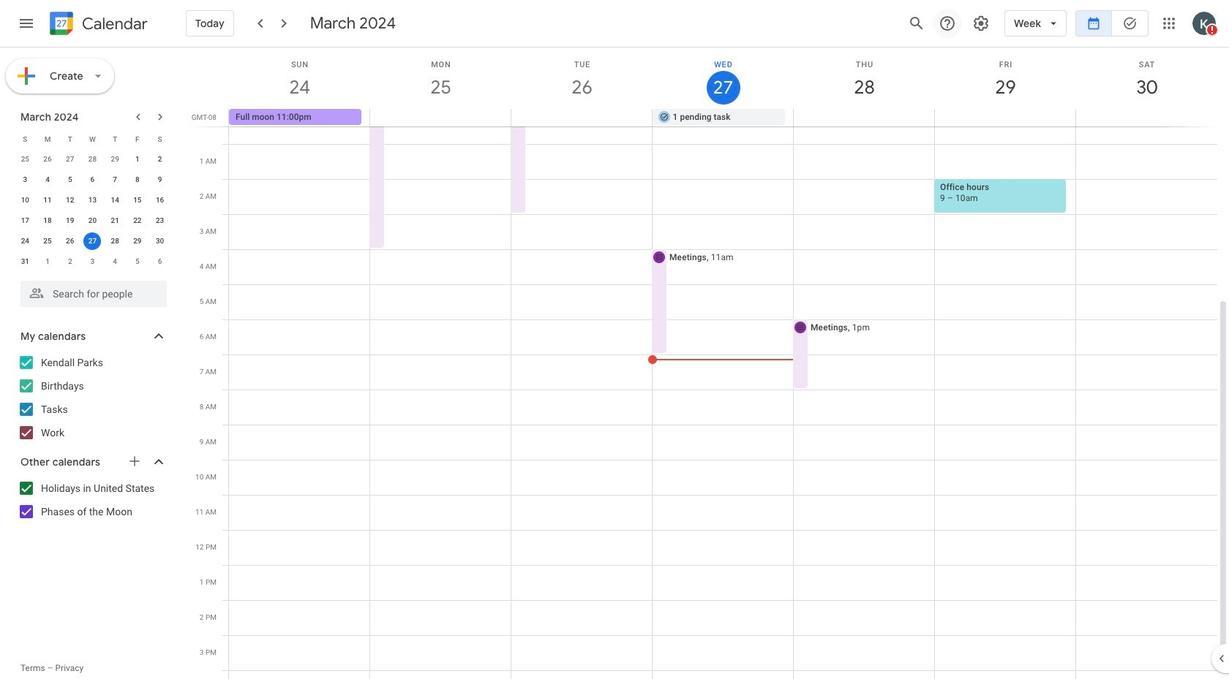 Task type: vqa. For each thing, say whether or not it's contained in the screenshot.
8 element
yes



Task type: locate. For each thing, give the bounding box(es) containing it.
main drawer image
[[18, 15, 35, 32]]

6 element
[[84, 171, 101, 189]]

None search field
[[0, 275, 182, 307]]

april 5 element
[[129, 253, 146, 271]]

15 element
[[129, 192, 146, 209]]

2 element
[[151, 151, 169, 168]]

grid
[[187, 48, 1230, 680]]

row group
[[14, 149, 171, 272]]

25 element
[[39, 233, 56, 250]]

heading
[[79, 15, 148, 33]]

april 2 element
[[61, 253, 79, 271]]

february 28 element
[[84, 151, 101, 168]]

16 element
[[151, 192, 169, 209]]

7 element
[[106, 171, 124, 189]]

24 element
[[16, 233, 34, 250]]

heading inside calendar element
[[79, 15, 148, 33]]

row
[[222, 109, 1230, 127], [14, 129, 171, 149], [14, 149, 171, 170], [14, 170, 171, 190], [14, 190, 171, 211], [14, 211, 171, 231], [14, 231, 171, 252], [14, 252, 171, 272]]

april 6 element
[[151, 253, 169, 271]]

27, today element
[[84, 233, 101, 250]]

17 element
[[16, 212, 34, 230]]

march 2024 grid
[[14, 129, 171, 272]]

14 element
[[106, 192, 124, 209]]

30 element
[[151, 233, 169, 250]]

19 element
[[61, 212, 79, 230]]

april 4 element
[[106, 253, 124, 271]]

31 element
[[16, 253, 34, 271]]

3 element
[[16, 171, 34, 189]]

cell
[[370, 109, 511, 127], [511, 109, 653, 127], [794, 109, 935, 127], [935, 109, 1076, 127], [1076, 109, 1217, 127], [81, 231, 104, 252]]



Task type: describe. For each thing, give the bounding box(es) containing it.
26 element
[[61, 233, 79, 250]]

18 element
[[39, 212, 56, 230]]

my calendars list
[[3, 351, 182, 445]]

12 element
[[61, 192, 79, 209]]

february 27 element
[[61, 151, 79, 168]]

22 element
[[129, 212, 146, 230]]

february 29 element
[[106, 151, 124, 168]]

10 element
[[16, 192, 34, 209]]

calendar element
[[47, 9, 148, 41]]

cell inside march 2024 grid
[[81, 231, 104, 252]]

28 element
[[106, 233, 124, 250]]

settings menu image
[[973, 15, 990, 32]]

add other calendars image
[[127, 455, 142, 469]]

february 26 element
[[39, 151, 56, 168]]

february 25 element
[[16, 151, 34, 168]]

5 element
[[61, 171, 79, 189]]

21 element
[[106, 212, 124, 230]]

13 element
[[84, 192, 101, 209]]

20 element
[[84, 212, 101, 230]]

4 element
[[39, 171, 56, 189]]

11 element
[[39, 192, 56, 209]]

april 1 element
[[39, 253, 56, 271]]

8 element
[[129, 171, 146, 189]]

april 3 element
[[84, 253, 101, 271]]

9 element
[[151, 171, 169, 189]]

Search for people text field
[[29, 281, 158, 307]]

other calendars list
[[3, 477, 182, 524]]

29 element
[[129, 233, 146, 250]]

1 element
[[129, 151, 146, 168]]

23 element
[[151, 212, 169, 230]]



